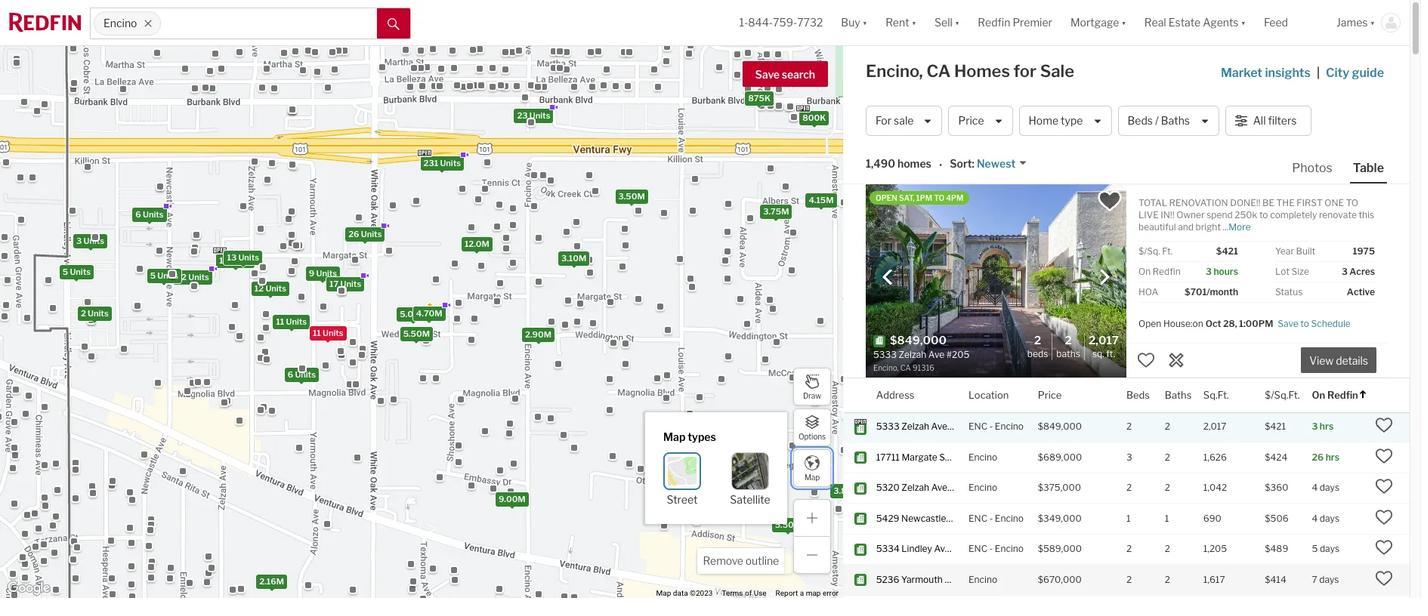 Task type: describe. For each thing, give the bounding box(es) containing it.
0 vertical spatial on redfin
[[1139, 266, 1181, 277]]

for
[[876, 114, 892, 127]]

favorite this home image for $414
[[1375, 570, 1393, 588]]

0 vertical spatial on
[[1139, 266, 1151, 277]]

enc for #125
[[969, 543, 988, 555]]

3.50m
[[618, 191, 645, 202]]

1-844-759-7732 link
[[739, 16, 823, 29]]

1 vertical spatial price
[[1038, 389, 1062, 401]]

remove encino image
[[144, 19, 153, 28]]

price inside button
[[958, 114, 984, 127]]

0 horizontal spatial 5.50m
[[403, 328, 430, 339]]

0 horizontal spatial price button
[[949, 106, 1013, 136]]

1 vertical spatial 11 units
[[313, 327, 343, 338]]

3 down beds button
[[1126, 452, 1132, 463]]

250k
[[1235, 209, 1257, 221]]

3 for 3 hours
[[1206, 266, 1212, 277]]

2 enc from the top
[[969, 513, 988, 524]]

17711 margate st #311 encino
[[876, 452, 997, 463]]

▾ for sell ▾
[[955, 16, 960, 29]]

favorite this home image for $489
[[1375, 539, 1393, 557]]

1 horizontal spatial to
[[1301, 318, 1309, 329]]

baths inside button
[[1161, 114, 1190, 127]]

view details link
[[1301, 346, 1377, 373]]

hoa
[[1139, 286, 1158, 298]]

acres
[[1350, 266, 1375, 277]]

2 left 1,617
[[1165, 574, 1170, 585]]

231
[[424, 157, 438, 168]]

5.00m
[[400, 309, 427, 319]]

5320 zelzah ave #102 encino
[[876, 482, 997, 494]]

zelzah for 5320
[[902, 482, 929, 494]]

map for map data ©2023
[[656, 589, 671, 598]]

data
[[673, 589, 688, 598]]

1 1 from the left
[[1126, 513, 1131, 524]]

844-
[[748, 16, 773, 29]]

1,617
[[1203, 574, 1225, 585]]

favorite this home image for $421
[[1375, 417, 1393, 435]]

12.0m
[[465, 238, 489, 249]]

first
[[1297, 197, 1323, 209]]

table button
[[1350, 160, 1387, 184]]

be
[[1263, 197, 1275, 209]]

buy ▾ button
[[832, 0, 876, 45]]

sale
[[894, 114, 914, 127]]

1 vertical spatial 5.50m
[[775, 520, 802, 530]]

|
[[1317, 66, 1320, 80]]

sell ▾
[[935, 16, 960, 29]]

5429 newcastle ave #213 link
[[876, 513, 987, 525]]

1975
[[1353, 246, 1375, 257]]

favorite button image
[[1097, 188, 1123, 214]]

5236
[[876, 574, 899, 585]]

3 for 3 hrs
[[1312, 421, 1318, 432]]

2 right $589,000
[[1126, 543, 1132, 555]]

hrs for 3 hrs
[[1320, 421, 1334, 432]]

newest
[[977, 157, 1016, 170]]

2 vertical spatial baths
[[1165, 389, 1192, 401]]

5 ▾ from the left
[[1241, 16, 1246, 29]]

on redfin inside button
[[1312, 389, 1358, 401]]

favorite button checkbox
[[1097, 188, 1123, 214]]

2,017 sq. ft.
[[1089, 334, 1119, 359]]

0 horizontal spatial 11 units
[[276, 316, 307, 327]]

yarmouth
[[901, 574, 943, 585]]

map types
[[663, 430, 716, 443]]

▾ for buy ▾
[[863, 16, 867, 29]]

1,490
[[866, 157, 895, 170]]

4 for $360
[[1312, 482, 1318, 494]]

for
[[1014, 61, 1037, 81]]

3 for 3 acres
[[1342, 266, 1348, 277]]

0 vertical spatial 6 units
[[135, 209, 164, 220]]

2 right $375,000
[[1126, 482, 1132, 494]]

2 right $670,000
[[1126, 574, 1132, 585]]

26 for 26 units
[[348, 228, 359, 239]]

4 for $506
[[1312, 513, 1318, 524]]

5333 zelzah ave #205 enc - encino
[[876, 421, 1024, 432]]

2.90m
[[525, 329, 552, 340]]

2 left the 1,626
[[1165, 452, 1170, 463]]

2.16m
[[259, 576, 284, 587]]

feed button
[[1255, 0, 1327, 45]]

1,626
[[1203, 452, 1227, 463]]

1 vertical spatial beds
[[1027, 348, 1048, 359]]

1pm
[[916, 193, 932, 202]]

terms of use link
[[722, 589, 767, 598]]

premier
[[1013, 16, 1052, 29]]

3 acres
[[1342, 266, 1375, 277]]

real estate agents ▾ link
[[1144, 0, 1246, 45]]

bright
[[1196, 221, 1221, 233]]

year
[[1275, 246, 1294, 257]]

2,017 for 2,017 sq. ft.
[[1089, 334, 1119, 347]]

0 horizontal spatial $421
[[1216, 246, 1238, 257]]

1,042
[[1203, 482, 1227, 494]]

7732
[[797, 16, 823, 29]]

james ▾
[[1337, 16, 1375, 29]]

oct
[[1206, 318, 1221, 329]]

homes
[[897, 157, 931, 170]]

5320 zelzah ave #102 link
[[876, 482, 971, 495]]

market insights link
[[1221, 49, 1311, 82]]

3 for 3 units
[[76, 235, 82, 246]]

$689,000
[[1038, 452, 1082, 463]]

#209
[[963, 574, 986, 585]]

$414
[[1265, 574, 1286, 585]]

renovation
[[1169, 197, 1228, 209]]

ave for #125
[[934, 543, 950, 555]]

ca
[[927, 61, 951, 81]]

#125
[[952, 543, 973, 555]]

2 horizontal spatial redfin
[[1327, 389, 1358, 401]]

encino down enc - encino
[[995, 543, 1024, 555]]

address button
[[876, 379, 915, 412]]

done!!
[[1230, 197, 1261, 209]]

outline
[[746, 555, 779, 567]]

completely
[[1270, 209, 1317, 221]]

encino,
[[866, 61, 923, 81]]

1 horizontal spatial ft.
[[1162, 246, 1173, 257]]

0 horizontal spatial to
[[934, 193, 944, 202]]

map for map types
[[663, 430, 686, 443]]

2 - from the top
[[989, 513, 993, 524]]

days for $360
[[1320, 482, 1340, 494]]

/
[[1155, 114, 1159, 127]]

days for $414
[[1319, 574, 1339, 585]]

1 horizontal spatial 5
[[150, 270, 156, 281]]

buy ▾
[[841, 16, 867, 29]]

live
[[1139, 209, 1159, 221]]

enc - encino
[[969, 513, 1024, 524]]

in!!
[[1161, 209, 1175, 221]]

$/sq. ft.
[[1139, 246, 1173, 257]]

search
[[782, 68, 815, 81]]

#311
[[950, 452, 970, 463]]

0 horizontal spatial 5
[[63, 266, 68, 277]]

days for $506
[[1320, 513, 1340, 524]]

favorite this home image for $360
[[1375, 478, 1393, 496]]

1 vertical spatial 11
[[313, 327, 321, 338]]

next button image
[[1097, 269, 1112, 284]]

17 units
[[329, 278, 361, 289]]

2 beds
[[1027, 334, 1048, 359]]

save search button
[[742, 61, 828, 87]]

encino right the #213
[[995, 513, 1024, 524]]

all filters
[[1253, 114, 1297, 127]]

map
[[806, 589, 821, 598]]

beds button
[[1126, 379, 1150, 412]]



Task type: vqa. For each thing, say whether or not it's contained in the screenshot.


Task type: locate. For each thing, give the bounding box(es) containing it.
save up 875k
[[755, 68, 780, 81]]

4 days from the top
[[1319, 574, 1339, 585]]

26 hrs
[[1312, 452, 1339, 463]]

0 horizontal spatial on
[[1139, 266, 1151, 277]]

price up $849,000
[[1038, 389, 1062, 401]]

2 left 1,205
[[1165, 543, 1170, 555]]

price button up the :
[[949, 106, 1013, 136]]

26 down 3 hrs on the right
[[1312, 452, 1324, 463]]

favorite this home image right 3 hrs on the right
[[1375, 417, 1393, 435]]

2 vertical spatial -
[[989, 543, 993, 555]]

0 vertical spatial favorite this home image
[[1137, 351, 1155, 369]]

2 baths
[[1056, 334, 1080, 359]]

1 favorite this home image from the top
[[1375, 478, 1393, 496]]

to inside total renovation done!! be the first one to live in!! owner spend 250k to completely renovate this beautiful and bright ...
[[1259, 209, 1268, 221]]

1 horizontal spatial 26
[[1312, 452, 1324, 463]]

ft. right sq.
[[1106, 348, 1115, 359]]

1 horizontal spatial 5 units
[[150, 270, 178, 281]]

terms
[[722, 589, 743, 598]]

days right 7
[[1319, 574, 1339, 585]]

mortgage ▾ button
[[1061, 0, 1135, 45]]

2 ▾ from the left
[[912, 16, 916, 29]]

beds left /
[[1128, 114, 1153, 127]]

0 vertical spatial -
[[989, 421, 993, 432]]

a
[[800, 589, 804, 598]]

enc for #205
[[969, 421, 988, 432]]

2 left 1,042
[[1165, 482, 1170, 494]]

1 vertical spatial on
[[1312, 389, 1325, 401]]

2 left 2 baths at the right of the page
[[1034, 334, 1041, 347]]

open house: on oct 28, 1:00pm save to schedule
[[1139, 318, 1351, 329]]

11 down the 9
[[313, 327, 321, 338]]

5.50m down 5.00m
[[403, 328, 430, 339]]

5429
[[876, 513, 899, 524]]

▾ for james ▾
[[1370, 16, 1375, 29]]

ave left #125
[[934, 543, 950, 555]]

4 days for $506
[[1312, 513, 1340, 524]]

this
[[1359, 209, 1374, 221]]

2 inside 2 baths
[[1065, 334, 1072, 347]]

address
[[876, 389, 915, 401]]

0 horizontal spatial to
[[1259, 209, 1268, 221]]

1 horizontal spatial to
[[1346, 197, 1358, 209]]

1 horizontal spatial on
[[1312, 389, 1325, 401]]

1 zelzah from the top
[[902, 421, 929, 432]]

ft.
[[1162, 246, 1173, 257], [1106, 348, 1115, 359]]

0 vertical spatial save
[[755, 68, 780, 81]]

0 horizontal spatial 2,017
[[1089, 334, 1119, 347]]

0 vertical spatial 11 units
[[276, 316, 307, 327]]

- right the #213
[[989, 513, 993, 524]]

1 4 from the top
[[1312, 482, 1318, 494]]

favorite this home image
[[1375, 478, 1393, 496], [1375, 508, 1393, 526], [1375, 539, 1393, 557], [1375, 570, 1393, 588]]

1 vertical spatial redfin
[[1153, 266, 1181, 277]]

total renovation done!! be the first one to live in!! owner spend 250k to completely renovate this beautiful and bright ...
[[1139, 197, 1374, 233]]

1 vertical spatial 26
[[1312, 452, 1324, 463]]

previous button image
[[880, 269, 895, 284]]

0 vertical spatial enc
[[969, 421, 988, 432]]

beds left baths button on the bottom right of page
[[1126, 389, 1150, 401]]

built
[[1296, 246, 1316, 257]]

to
[[1259, 209, 1268, 221], [1301, 318, 1309, 329]]

days for $489
[[1320, 543, 1340, 555]]

0 vertical spatial redfin
[[978, 16, 1010, 29]]

$421 up hours
[[1216, 246, 1238, 257]]

remove outline button
[[698, 549, 784, 574]]

redfin down $/sq. ft.
[[1153, 266, 1181, 277]]

5334 lindley ave #125 link
[[876, 543, 973, 556]]

26 for 26 hrs
[[1312, 452, 1324, 463]]

1 vertical spatial map
[[805, 473, 820, 482]]

$/sq.
[[1139, 246, 1160, 257]]

baths right /
[[1161, 114, 1190, 127]]

▾ right rent
[[912, 16, 916, 29]]

3 up 2 units
[[76, 235, 82, 246]]

3 up 26 hrs
[[1312, 421, 1318, 432]]

2 days from the top
[[1320, 513, 1340, 524]]

2 vertical spatial enc
[[969, 543, 988, 555]]

beds for beds / baths
[[1128, 114, 1153, 127]]

report a map error link
[[776, 589, 839, 598]]

3 - from the top
[[989, 543, 993, 555]]

options button
[[793, 409, 831, 447]]

0 horizontal spatial 6
[[135, 209, 141, 220]]

ave for #209
[[945, 574, 961, 585]]

beds left 2 baths at the right of the page
[[1027, 348, 1048, 359]]

encino down location button
[[995, 421, 1024, 432]]

save inside button
[[755, 68, 780, 81]]

0 vertical spatial 4 days
[[1312, 482, 1340, 494]]

favorite this home image for $506
[[1375, 508, 1393, 526]]

baths button
[[1165, 379, 1192, 412]]

11 units down 12 units
[[276, 316, 307, 327]]

price button
[[949, 106, 1013, 136], [1038, 379, 1062, 412]]

to left schedule at the right of page
[[1301, 318, 1309, 329]]

2 right 2 beds
[[1065, 334, 1072, 347]]

1 vertical spatial 4
[[1312, 513, 1318, 524]]

▾ right mortgage
[[1121, 16, 1126, 29]]

favorite this home image for $424
[[1375, 447, 1393, 465]]

mortgage ▾
[[1071, 16, 1126, 29]]

0 vertical spatial 26
[[348, 228, 359, 239]]

0 vertical spatial 11
[[276, 316, 284, 327]]

1 vertical spatial ft.
[[1106, 348, 1115, 359]]

1-
[[739, 16, 748, 29]]

0 vertical spatial 5.50m
[[403, 328, 430, 339]]

5.50m up outline
[[775, 520, 802, 530]]

26 units
[[348, 228, 382, 239]]

3 inside map region
[[76, 235, 82, 246]]

home type
[[1029, 114, 1083, 127]]

favorite this home image
[[1137, 351, 1155, 369], [1375, 417, 1393, 435], [1375, 447, 1393, 465]]

$/sq.ft.
[[1265, 389, 1300, 401]]

home
[[1029, 114, 1059, 127]]

photos button
[[1289, 160, 1350, 182]]

home type button
[[1019, 106, 1112, 136]]

2 vertical spatial redfin
[[1327, 389, 1358, 401]]

ave left #102
[[931, 482, 947, 494]]

on redfin down view details
[[1312, 389, 1358, 401]]

▾ right james
[[1370, 16, 1375, 29]]

redfin premier button
[[969, 0, 1061, 45]]

▾ right buy
[[863, 16, 867, 29]]

encino left "remove encino" image
[[104, 17, 137, 30]]

- for 5333 zelzah ave #205
[[989, 421, 993, 432]]

#213
[[966, 513, 987, 524]]

hrs for 26 hrs
[[1326, 452, 1339, 463]]

favorite this home image right 26 hrs
[[1375, 447, 1393, 465]]

remove outline
[[703, 555, 779, 567]]

4 days up 5 days
[[1312, 513, 1340, 524]]

2 favorite this home image from the top
[[1375, 508, 1393, 526]]

1 vertical spatial price button
[[1038, 379, 1062, 412]]

1 vertical spatial on redfin
[[1312, 389, 1358, 401]]

3.80m
[[834, 486, 860, 496]]

$489
[[1265, 543, 1288, 555]]

3 days from the top
[[1320, 543, 1340, 555]]

2,017 up sq.
[[1089, 334, 1119, 347]]

enc up #125
[[969, 513, 988, 524]]

1 days from the top
[[1320, 482, 1340, 494]]

encino down #125
[[969, 574, 997, 585]]

submit search image
[[388, 18, 400, 30]]

4 ▾ from the left
[[1121, 16, 1126, 29]]

0 vertical spatial baths
[[1161, 114, 1190, 127]]

5333 zelzah ave #205 link
[[876, 421, 972, 434]]

save
[[755, 68, 780, 81], [1278, 318, 1299, 329]]

redfin down view details
[[1327, 389, 1358, 401]]

map left types
[[663, 430, 686, 443]]

ave left the #213
[[948, 513, 964, 524]]

2 inside 2 beds
[[1034, 334, 1041, 347]]

2 down baths button on the bottom right of page
[[1165, 421, 1170, 432]]

ft. inside the 2,017 sq. ft.
[[1106, 348, 1115, 359]]

price button up $849,000
[[1038, 379, 1062, 412]]

12
[[254, 283, 264, 293]]

1 horizontal spatial save
[[1278, 318, 1299, 329]]

1 - from the top
[[989, 421, 993, 432]]

0 horizontal spatial 6 units
[[135, 209, 164, 220]]

3 ▾ from the left
[[955, 16, 960, 29]]

2 horizontal spatial 5
[[1312, 543, 1318, 555]]

4
[[1312, 482, 1318, 494], [1312, 513, 1318, 524]]

2 vertical spatial favorite this home image
[[1375, 447, 1393, 465]]

4 down 26 hrs
[[1312, 482, 1318, 494]]

3 favorite this home image from the top
[[1375, 539, 1393, 557]]

sq.ft.
[[1203, 389, 1229, 401]]

1 horizontal spatial redfin
[[1153, 266, 1181, 277]]

draw
[[803, 391, 821, 400]]

map region
[[0, 0, 886, 598]]

3 left hours
[[1206, 266, 1212, 277]]

▾ for mortgage ▾
[[1121, 16, 1126, 29]]

and
[[1178, 221, 1194, 233]]

0 vertical spatial 4
[[1312, 482, 1318, 494]]

0 vertical spatial map
[[663, 430, 686, 443]]

9.00m
[[499, 493, 526, 504]]

23
[[517, 110, 528, 120]]

2 inside map region
[[81, 308, 86, 318]]

4 favorite this home image from the top
[[1375, 570, 1393, 588]]

3 enc from the top
[[969, 543, 988, 555]]

5 units
[[63, 266, 91, 277], [150, 270, 178, 281]]

9 units
[[309, 268, 337, 279]]

to down be
[[1259, 209, 1268, 221]]

market
[[1221, 66, 1262, 80]]

market insights | city guide
[[1221, 66, 1384, 80]]

3 left acres
[[1342, 266, 1348, 277]]

▾ right agents
[[1241, 16, 1246, 29]]

map for map
[[805, 473, 820, 482]]

0 vertical spatial 2,017
[[1089, 334, 1119, 347]]

0 horizontal spatial 5 units
[[63, 266, 91, 277]]

0 vertical spatial to
[[1259, 209, 1268, 221]]

0 horizontal spatial price
[[958, 114, 984, 127]]

...
[[1223, 221, 1229, 233]]

zelzah
[[902, 421, 929, 432], [902, 482, 929, 494]]

0 vertical spatial ft.
[[1162, 246, 1173, 257]]

buy ▾ button
[[841, 0, 867, 45]]

1 left 690
[[1165, 513, 1169, 524]]

newcastle
[[901, 513, 946, 524]]

2,017 up the 1,626
[[1203, 421, 1227, 432]]

1 horizontal spatial price button
[[1038, 379, 1062, 412]]

0 vertical spatial price
[[958, 114, 984, 127]]

1 horizontal spatial 2,017
[[1203, 421, 1227, 432]]

11 down 12 units
[[276, 316, 284, 327]]

map left data
[[656, 589, 671, 598]]

enc down the #213
[[969, 543, 988, 555]]

buy
[[841, 16, 860, 29]]

11 units down 17
[[313, 327, 343, 338]]

map data ©2023
[[656, 589, 713, 598]]

2 1 from the left
[[1165, 513, 1169, 524]]

1 vertical spatial baths
[[1056, 348, 1080, 359]]

price up the :
[[958, 114, 984, 127]]

1 vertical spatial enc
[[969, 513, 988, 524]]

None search field
[[161, 8, 377, 39]]

1 vertical spatial to
[[1301, 318, 1309, 329]]

house:
[[1163, 318, 1193, 329]]

favorite this home image left 'x-out this home' icon
[[1137, 351, 1155, 369]]

$670,000
[[1038, 574, 1082, 585]]

map down options on the right of page
[[805, 473, 820, 482]]

days up 7 days
[[1320, 543, 1340, 555]]

6 ▾ from the left
[[1370, 16, 1375, 29]]

1 horizontal spatial 6
[[288, 369, 293, 380]]

1 enc from the top
[[969, 421, 988, 432]]

baths down 'x-out this home' icon
[[1165, 389, 1192, 401]]

26 up 17 units
[[348, 228, 359, 239]]

heading
[[873, 333, 996, 374]]

0 horizontal spatial 11
[[276, 316, 284, 327]]

0 vertical spatial price button
[[949, 106, 1013, 136]]

$701/month
[[1185, 286, 1238, 298]]

1 vertical spatial 6 units
[[288, 369, 316, 380]]

1 horizontal spatial 6 units
[[288, 369, 316, 380]]

dialog containing map types
[[645, 412, 787, 525]]

redfin left "premier" in the right top of the page
[[978, 16, 1010, 29]]

open sat, 1pm to 4pm
[[876, 193, 964, 202]]

filters
[[1268, 114, 1297, 127]]

owner
[[1177, 209, 1205, 221]]

ave left the #205
[[931, 421, 947, 432]]

encino up the #213
[[969, 482, 997, 494]]

table
[[1353, 161, 1384, 175]]

0 horizontal spatial 1
[[1126, 513, 1131, 524]]

zelzah right 5320
[[902, 482, 929, 494]]

1 right $349,000
[[1126, 513, 1131, 524]]

1,490 homes •
[[866, 157, 942, 171]]

1 4 days from the top
[[1312, 482, 1340, 494]]

days up 5 days
[[1320, 513, 1340, 524]]

map
[[663, 430, 686, 443], [805, 473, 820, 482], [656, 589, 671, 598]]

zelzah right the 5333
[[902, 421, 929, 432]]

ave for #213
[[948, 513, 964, 524]]

save down status
[[1278, 318, 1299, 329]]

2 4 days from the top
[[1312, 513, 1340, 524]]

1 vertical spatial $421
[[1265, 421, 1286, 432]]

3 units
[[76, 235, 104, 246]]

on up 3 hrs on the right
[[1312, 389, 1325, 401]]

•
[[939, 158, 942, 171]]

enc down location button
[[969, 421, 988, 432]]

2 down beds button
[[1126, 421, 1132, 432]]

zelzah for 5333
[[902, 421, 929, 432]]

map inside button
[[805, 473, 820, 482]]

error
[[823, 589, 839, 598]]

5334
[[876, 543, 900, 555]]

encino down the #205
[[969, 452, 997, 463]]

encino, ca homes for sale
[[866, 61, 1074, 81]]

baths left sq.
[[1056, 348, 1080, 359]]

to right one
[[1346, 197, 1358, 209]]

1 horizontal spatial 1
[[1165, 513, 1169, 524]]

hrs down 3 hrs on the right
[[1326, 452, 1339, 463]]

12 units
[[254, 283, 286, 293]]

4.70m
[[416, 308, 442, 318]]

0 vertical spatial beds
[[1128, 114, 1153, 127]]

$421 up $424
[[1265, 421, 1286, 432]]

ave inside "link"
[[948, 513, 964, 524]]

2 down the 3 units
[[81, 308, 86, 318]]

ave for #102
[[931, 482, 947, 494]]

0 horizontal spatial on redfin
[[1139, 266, 1181, 277]]

$360
[[1265, 482, 1288, 494]]

1 vertical spatial 6
[[288, 369, 293, 380]]

location
[[969, 389, 1009, 401]]

▾ for rent ▾
[[912, 16, 916, 29]]

lindley
[[902, 543, 932, 555]]

to right 1pm
[[934, 193, 944, 202]]

2 zelzah from the top
[[902, 482, 929, 494]]

1 horizontal spatial 11
[[313, 327, 321, 338]]

7 days
[[1312, 574, 1339, 585]]

0 horizontal spatial redfin
[[978, 16, 1010, 29]]

0 horizontal spatial ft.
[[1106, 348, 1115, 359]]

x-out this home image
[[1167, 351, 1185, 369]]

1 horizontal spatial 11 units
[[313, 327, 343, 338]]

1 horizontal spatial 5.50m
[[775, 520, 802, 530]]

#102
[[949, 482, 971, 494]]

7
[[1312, 574, 1317, 585]]

4 days for $360
[[1312, 482, 1340, 494]]

photo of 5333 zelzah ave #205, encino, ca 91316 image
[[866, 184, 1126, 378]]

dialog
[[645, 412, 787, 525]]

to inside total renovation done!! be the first one to live in!! owner spend 250k to completely renovate this beautiful and bright ...
[[1346, 197, 1358, 209]]

on up hoa
[[1139, 266, 1151, 277]]

2,017 for 2,017
[[1203, 421, 1227, 432]]

total
[[1139, 197, 1167, 209]]

32
[[176, 272, 187, 282]]

ave left #209
[[945, 574, 961, 585]]

2 vertical spatial beds
[[1126, 389, 1150, 401]]

days
[[1320, 482, 1340, 494], [1320, 513, 1340, 524], [1320, 543, 1340, 555], [1319, 574, 1339, 585]]

- right the #205
[[989, 421, 993, 432]]

google image
[[4, 579, 54, 598]]

0 horizontal spatial save
[[755, 68, 780, 81]]

1 vertical spatial -
[[989, 513, 993, 524]]

0 vertical spatial zelzah
[[902, 421, 929, 432]]

beds inside button
[[1128, 114, 1153, 127]]

hrs up 26 hrs
[[1320, 421, 1334, 432]]

on inside button
[[1312, 389, 1325, 401]]

0 vertical spatial hrs
[[1320, 421, 1334, 432]]

1 vertical spatial favorite this home image
[[1375, 417, 1393, 435]]

▾ right 'sell'
[[955, 16, 960, 29]]

1 horizontal spatial price
[[1038, 389, 1062, 401]]

- right #125
[[989, 543, 993, 555]]

days down 26 hrs
[[1320, 482, 1340, 494]]

- for 5334 lindley ave #125
[[989, 543, 993, 555]]

satellite
[[730, 494, 770, 506]]

beds for beds button
[[1126, 389, 1150, 401]]

2 vertical spatial map
[[656, 589, 671, 598]]

year built
[[1275, 246, 1316, 257]]

2
[[81, 308, 86, 318], [1034, 334, 1041, 347], [1065, 334, 1072, 347], [1126, 421, 1132, 432], [1165, 421, 1170, 432], [1165, 452, 1170, 463], [1126, 482, 1132, 494], [1165, 482, 1170, 494], [1126, 543, 1132, 555], [1165, 543, 1170, 555], [1126, 574, 1132, 585], [1165, 574, 1170, 585]]

0 horizontal spatial 26
[[348, 228, 359, 239]]

4 up 5 days
[[1312, 513, 1318, 524]]

231 units
[[424, 157, 461, 168]]

open
[[876, 193, 897, 202]]

1 ▾ from the left
[[863, 16, 867, 29]]

1 horizontal spatial $421
[[1265, 421, 1286, 432]]

1 vertical spatial 4 days
[[1312, 513, 1340, 524]]

2 4 from the top
[[1312, 513, 1318, 524]]

on redfin down $/sq. ft.
[[1139, 266, 1181, 277]]

on redfin button
[[1312, 379, 1367, 412]]

1 vertical spatial 2,017
[[1203, 421, 1227, 432]]

0 vertical spatial $421
[[1216, 246, 1238, 257]]

ft. right $/sq.
[[1162, 246, 1173, 257]]

1 vertical spatial hrs
[[1326, 452, 1339, 463]]

26 inside map region
[[348, 228, 359, 239]]

1 vertical spatial zelzah
[[902, 482, 929, 494]]

4 days down 26 hrs
[[1312, 482, 1340, 494]]

save search
[[755, 68, 815, 81]]

ave for #205
[[931, 421, 947, 432]]

1 vertical spatial save
[[1278, 318, 1299, 329]]

0 vertical spatial 6
[[135, 209, 141, 220]]

17711 margate st #311 link
[[876, 452, 970, 464]]



